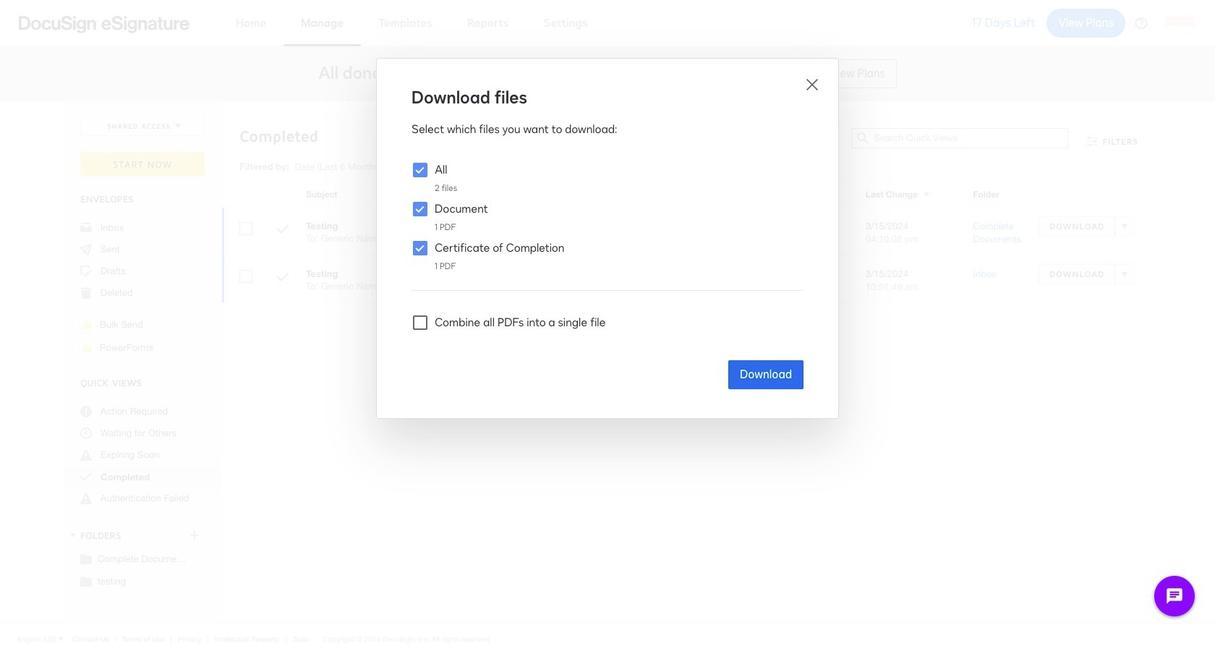 Task type: describe. For each thing, give the bounding box(es) containing it.
lock image
[[79, 316, 96, 334]]

1 alert image from the top
[[80, 449, 92, 461]]

1 folder image from the top
[[80, 553, 92, 564]]

clock image
[[80, 428, 92, 439]]

sent image
[[80, 244, 92, 255]]

2 folder image from the top
[[80, 575, 92, 587]]

draft image
[[80, 266, 92, 277]]

docusign esignature image
[[19, 16, 190, 33]]

completed image
[[80, 471, 92, 483]]

more info region
[[0, 623, 1216, 654]]

action required image
[[80, 406, 92, 417]]

Search Quick Views text field
[[874, 129, 1068, 148]]



Task type: locate. For each thing, give the bounding box(es) containing it.
trash image
[[80, 287, 92, 299]]

completed image
[[277, 271, 289, 285]]

0 vertical spatial folder image
[[80, 553, 92, 564]]

2 alert image from the top
[[80, 493, 92, 504]]

1 vertical spatial alert image
[[80, 493, 92, 504]]

folder image
[[80, 553, 92, 564], [80, 575, 92, 587]]

alert image down completed image on the bottom left of page
[[80, 493, 92, 504]]

completed image
[[277, 224, 289, 237]]

1 vertical spatial folder image
[[80, 575, 92, 587]]

lock image
[[79, 339, 96, 357]]

alert image up completed image on the bottom left of page
[[80, 449, 92, 461]]

inbox image
[[80, 222, 92, 234]]

0 vertical spatial alert image
[[80, 449, 92, 461]]

alert image
[[80, 449, 92, 461], [80, 493, 92, 504]]

view folders image
[[67, 530, 79, 541]]



Task type: vqa. For each thing, say whether or not it's contained in the screenshot.
USE COOL image at right
no



